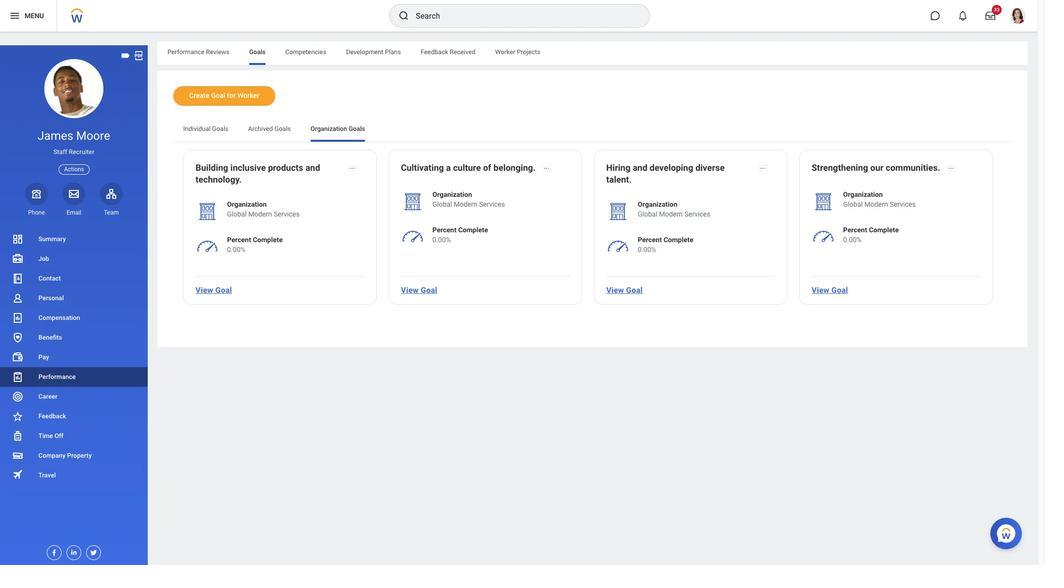 Task type: locate. For each thing, give the bounding box(es) containing it.
personal
[[38, 295, 64, 302]]

1 and from the left
[[306, 163, 320, 173]]

0 vertical spatial tab list
[[158, 41, 1028, 65]]

view printable version (pdf) image
[[134, 50, 144, 61]]

1 view goal button from the left
[[192, 280, 236, 300]]

services
[[479, 201, 505, 208], [890, 201, 916, 208], [274, 210, 300, 218], [685, 210, 711, 218]]

tab list containing performance reviews
[[158, 41, 1028, 65]]

modern down building inclusive products and technology. element
[[248, 210, 272, 218]]

job
[[38, 255, 49, 263]]

and right hiring
[[633, 163, 648, 173]]

job link
[[0, 249, 148, 269]]

feedback link
[[0, 407, 148, 427]]

team link
[[100, 183, 123, 217]]

summary image
[[12, 234, 24, 245]]

view goal button for technology.
[[192, 280, 236, 300]]

view team image
[[105, 188, 117, 200]]

global modern services element down cultivating a culture of belonging. "element"
[[433, 200, 505, 209]]

modern
[[454, 201, 477, 208], [865, 201, 888, 208], [248, 210, 272, 218], [659, 210, 683, 218]]

0.00% element for a
[[433, 235, 488, 245]]

performance left reviews
[[168, 48, 205, 56]]

hiring
[[606, 163, 631, 173]]

0.00%
[[433, 236, 451, 244], [843, 236, 862, 244], [227, 246, 246, 254], [638, 246, 656, 254]]

percent for our
[[843, 226, 868, 234]]

goal for talent.
[[626, 285, 643, 295]]

goals for individual goals
[[212, 125, 228, 133]]

individual goals
[[183, 125, 228, 133]]

performance
[[168, 48, 205, 56], [38, 373, 76, 381]]

time off link
[[0, 427, 148, 446]]

0 vertical spatial performance
[[168, 48, 205, 56]]

global modern services element down building inclusive products and technology. element
[[227, 209, 300, 219]]

tab list
[[158, 41, 1028, 65], [173, 118, 1012, 142]]

global modern services element down hiring and developing diverse talent. "element"
[[638, 209, 711, 219]]

off
[[55, 433, 64, 440]]

our
[[871, 163, 884, 173]]

view goal
[[196, 285, 232, 295], [401, 285, 437, 295], [606, 285, 643, 295], [812, 285, 848, 295]]

view goal button
[[192, 280, 236, 300], [397, 280, 441, 300], [603, 280, 647, 300], [808, 280, 852, 300]]

and inside hiring and developing diverse talent.
[[633, 163, 648, 173]]

twitter image
[[87, 546, 98, 557]]

organization for of
[[433, 191, 472, 199]]

1 vertical spatial performance
[[38, 373, 76, 381]]

cultivating a culture of belonging. element
[[401, 162, 536, 176]]

view goal for belonging.
[[401, 285, 437, 295]]

modern down cultivating a culture of belonging. "element"
[[454, 201, 477, 208]]

travel
[[38, 472, 56, 479]]

communities.
[[886, 163, 941, 173]]

performance inside list
[[38, 373, 76, 381]]

0 vertical spatial worker
[[495, 48, 515, 56]]

compensation image
[[12, 312, 24, 324]]

1 vertical spatial tab list
[[173, 118, 1012, 142]]

1 vertical spatial worker
[[238, 92, 260, 100]]

culture
[[453, 163, 481, 173]]

worker projects
[[495, 48, 541, 56]]

1 horizontal spatial worker
[[495, 48, 515, 56]]

complete for culture
[[458, 226, 488, 234]]

services down of
[[479, 201, 505, 208]]

global down the technology.
[[227, 210, 247, 218]]

complete for communities.
[[869, 226, 899, 234]]

organization for and
[[227, 201, 267, 208]]

list
[[0, 230, 148, 486]]

0 horizontal spatial feedback
[[38, 413, 66, 420]]

organization
[[311, 125, 347, 133], [433, 191, 472, 199], [843, 191, 883, 199], [227, 201, 267, 208], [638, 201, 678, 208]]

services down communities.
[[890, 201, 916, 208]]

services for communities.
[[890, 201, 916, 208]]

global
[[433, 201, 452, 208], [843, 201, 863, 208], [227, 210, 247, 218], [638, 210, 658, 218]]

time off image
[[12, 431, 24, 442]]

pay link
[[0, 348, 148, 368]]

feedback left received
[[421, 48, 448, 56]]

3 view goal button from the left
[[603, 280, 647, 300]]

0 vertical spatial feedback
[[421, 48, 448, 56]]

of
[[483, 163, 491, 173]]

email james moore element
[[63, 209, 85, 217]]

organization global modern services
[[433, 191, 505, 208], [843, 191, 916, 208], [227, 201, 300, 218], [638, 201, 711, 218]]

staff recruiter
[[53, 148, 94, 156]]

travel image
[[12, 469, 24, 481]]

services down hiring and developing diverse talent. "element"
[[685, 210, 711, 218]]

property
[[67, 452, 92, 460]]

related actions image for building inclusive products and technology.
[[349, 165, 356, 172]]

organization global modern services down hiring and developing diverse talent. "element"
[[638, 201, 711, 218]]

organization global modern services down cultivating a culture of belonging. "element"
[[433, 191, 505, 208]]

1 related actions image from the left
[[349, 165, 356, 172]]

james moore
[[38, 129, 110, 143]]

team james moore element
[[100, 209, 123, 217]]

percent complete 0.00% for inclusive
[[227, 236, 283, 254]]

worker
[[495, 48, 515, 56], [238, 92, 260, 100]]

1 horizontal spatial feedback
[[421, 48, 448, 56]]

feedback up time off in the left of the page
[[38, 413, 66, 420]]

tab list containing individual goals
[[173, 118, 1012, 142]]

career
[[38, 393, 57, 401]]

benefits image
[[12, 332, 24, 344]]

archived goals
[[248, 125, 291, 133]]

1 view from the left
[[196, 285, 213, 295]]

plans
[[385, 48, 401, 56]]

percent complete 0.00% for a
[[433, 226, 488, 244]]

2 view goal from the left
[[401, 285, 437, 295]]

pay image
[[12, 352, 24, 364]]

1 vertical spatial feedback
[[38, 413, 66, 420]]

inbox large image
[[986, 11, 996, 21]]

job image
[[12, 253, 24, 265]]

1 view goal from the left
[[196, 285, 232, 295]]

organization global modern services for culture
[[433, 191, 505, 208]]

2 and from the left
[[633, 163, 648, 173]]

1 horizontal spatial and
[[633, 163, 648, 173]]

modern for products
[[248, 210, 272, 218]]

phone button
[[25, 183, 48, 217]]

performance up career
[[38, 373, 76, 381]]

0 horizontal spatial worker
[[238, 92, 260, 100]]

worker right for
[[238, 92, 260, 100]]

talent.
[[606, 174, 632, 185]]

feedback inside the navigation pane region
[[38, 413, 66, 420]]

global modern services element down strengthening our communities. 'element'
[[843, 200, 916, 209]]

complete
[[458, 226, 488, 234], [869, 226, 899, 234], [253, 236, 283, 244], [664, 236, 694, 244]]

services down building inclusive products and technology. element
[[274, 210, 300, 218]]

company property
[[38, 452, 92, 460]]

1 horizontal spatial performance
[[168, 48, 205, 56]]

0 horizontal spatial and
[[306, 163, 320, 173]]

0 horizontal spatial performance
[[38, 373, 76, 381]]

goals
[[249, 48, 266, 56], [212, 125, 228, 133], [275, 125, 291, 133], [349, 125, 365, 133]]

time off
[[38, 433, 64, 440]]

percent complete 0.00% for and
[[638, 236, 694, 254]]

services for culture
[[479, 201, 505, 208]]

feedback received
[[421, 48, 476, 56]]

goal for belonging.
[[421, 285, 437, 295]]

goal
[[211, 92, 225, 100], [215, 285, 232, 295], [421, 285, 437, 295], [626, 285, 643, 295], [832, 285, 848, 295]]

products
[[268, 163, 303, 173]]

hiring and developing diverse talent. element
[[606, 162, 752, 188]]

performance image
[[12, 371, 24, 383]]

global down strengthening
[[843, 201, 863, 208]]

feedback
[[421, 48, 448, 56], [38, 413, 66, 420]]

global for inclusive
[[227, 210, 247, 218]]

3 related actions image from the left
[[760, 165, 767, 172]]

building inclusive products and technology. element
[[196, 162, 341, 188]]

recruiter
[[69, 148, 94, 156]]

projects
[[517, 48, 541, 56]]

compensation link
[[0, 308, 148, 328]]

global modern services element
[[433, 200, 505, 209], [843, 200, 916, 209], [227, 209, 300, 219], [638, 209, 711, 219]]

and right the products
[[306, 163, 320, 173]]

2 view goal button from the left
[[397, 280, 441, 300]]

view for technology.
[[196, 285, 213, 295]]

worker left the projects
[[495, 48, 515, 56]]

percent for inclusive
[[227, 236, 251, 244]]

modern for culture
[[454, 201, 477, 208]]

view
[[196, 285, 213, 295], [401, 285, 419, 295], [606, 285, 624, 295], [812, 285, 830, 295]]

worker inside button
[[238, 92, 260, 100]]

33 button
[[980, 5, 1002, 27]]

development
[[346, 48, 384, 56]]

3 view from the left
[[606, 285, 624, 295]]

0.00% element for inclusive
[[227, 245, 283, 255]]

view for talent.
[[606, 285, 624, 295]]

career link
[[0, 387, 148, 407]]

and
[[306, 163, 320, 173], [633, 163, 648, 173]]

0.00% element
[[433, 235, 488, 245], [843, 235, 899, 245], [227, 245, 283, 255], [638, 245, 694, 255]]

2 view from the left
[[401, 285, 419, 295]]

complete for products
[[253, 236, 283, 244]]

organization goals
[[311, 125, 365, 133]]

modern down strengthening our communities. 'element'
[[865, 201, 888, 208]]

goal for technology.
[[215, 285, 232, 295]]

travel link
[[0, 466, 148, 486]]

reviews
[[206, 48, 230, 56]]

performance inside tab list
[[168, 48, 205, 56]]

4 related actions image from the left
[[948, 165, 955, 172]]

personal image
[[12, 293, 24, 304]]

Search Workday  search field
[[416, 5, 630, 27]]

3 view goal from the left
[[606, 285, 643, 295]]

global down hiring and developing diverse talent.
[[638, 210, 658, 218]]

actions button
[[59, 164, 90, 175]]

profile logan mcneil image
[[1010, 8, 1026, 26]]

team
[[104, 209, 119, 216]]

feedback for feedback received
[[421, 48, 448, 56]]

summary
[[38, 235, 66, 243]]

modern down hiring and developing diverse talent. "element"
[[659, 210, 683, 218]]

organization global modern services down strengthening our communities. 'element'
[[843, 191, 916, 208]]

percent complete 0.00%
[[433, 226, 488, 244], [843, 226, 899, 244], [227, 236, 283, 254], [638, 236, 694, 254]]

global modern services element for developing
[[638, 209, 711, 219]]

a
[[446, 163, 451, 173]]

view for belonging.
[[401, 285, 419, 295]]

2 related actions image from the left
[[543, 165, 550, 172]]

0.00% for inclusive
[[227, 246, 246, 254]]

global down a
[[433, 201, 452, 208]]

organization for diverse
[[638, 201, 678, 208]]

modern for developing
[[659, 210, 683, 218]]

related actions image
[[349, 165, 356, 172], [543, 165, 550, 172], [760, 165, 767, 172], [948, 165, 955, 172]]

services for products
[[274, 210, 300, 218]]

organization global modern services down building inclusive products and technology. element
[[227, 201, 300, 218]]

related actions image for hiring and developing diverse talent.
[[760, 165, 767, 172]]

organization global modern services for products
[[227, 201, 300, 218]]



Task type: describe. For each thing, give the bounding box(es) containing it.
related actions image for strengthening our communities.
[[948, 165, 955, 172]]

0.00% element for and
[[638, 245, 694, 255]]

benefits link
[[0, 328, 148, 348]]

create
[[189, 92, 209, 100]]

developing
[[650, 163, 694, 173]]

menu button
[[0, 0, 57, 32]]

percent for a
[[433, 226, 457, 234]]

received
[[450, 48, 476, 56]]

linkedin image
[[67, 546, 78, 557]]

view goal for talent.
[[606, 285, 643, 295]]

mail image
[[68, 188, 80, 200]]

email
[[67, 209, 81, 216]]

company property image
[[12, 450, 24, 462]]

organization global modern services for communities.
[[843, 191, 916, 208]]

strengthening
[[812, 163, 868, 173]]

tab list for individual goals
[[158, 41, 1028, 65]]

contact image
[[12, 273, 24, 285]]

0.00% for our
[[843, 236, 862, 244]]

time
[[38, 433, 53, 440]]

4 view from the left
[[812, 285, 830, 295]]

goals for archived goals
[[275, 125, 291, 133]]

create goal for worker button
[[173, 86, 275, 106]]

phone
[[28, 209, 45, 216]]

4 view goal button from the left
[[808, 280, 852, 300]]

email button
[[63, 183, 85, 217]]

company
[[38, 452, 66, 460]]

diverse
[[696, 163, 725, 173]]

individual
[[183, 125, 211, 133]]

hiring and developing diverse talent.
[[606, 163, 725, 185]]

modern for communities.
[[865, 201, 888, 208]]

search image
[[398, 10, 410, 22]]

development plans
[[346, 48, 401, 56]]

goals for organization goals
[[349, 125, 365, 133]]

compensation
[[38, 314, 80, 322]]

james
[[38, 129, 73, 143]]

competencies
[[285, 48, 326, 56]]

phone image
[[30, 188, 43, 200]]

global for a
[[433, 201, 452, 208]]

building inclusive products and technology.
[[196, 163, 320, 185]]

0.00% element for our
[[843, 235, 899, 245]]

services for developing
[[685, 210, 711, 218]]

4 view goal from the left
[[812, 285, 848, 295]]

contact link
[[0, 269, 148, 289]]

phone james moore element
[[25, 209, 48, 217]]

0.00% for and
[[638, 246, 656, 254]]

global for our
[[843, 201, 863, 208]]

tag image
[[120, 50, 131, 61]]

global modern services element for culture
[[433, 200, 505, 209]]

performance for performance reviews
[[168, 48, 205, 56]]

strengthening our communities.
[[812, 163, 941, 173]]

create goal for worker
[[189, 92, 260, 100]]

global modern services element for communities.
[[843, 200, 916, 209]]

benefits
[[38, 334, 62, 341]]

complete for developing
[[664, 236, 694, 244]]

building
[[196, 163, 228, 173]]

belonging.
[[494, 163, 536, 173]]

archived
[[248, 125, 273, 133]]

global modern services element for products
[[227, 209, 300, 219]]

related actions image for cultivating a culture of belonging.
[[543, 165, 550, 172]]

summary link
[[0, 230, 148, 249]]

navigation pane region
[[0, 45, 148, 566]]

performance reviews
[[168, 48, 230, 56]]

feedback for feedback
[[38, 413, 66, 420]]

actions
[[64, 166, 84, 173]]

staff
[[53, 148, 67, 156]]

and inside building inclusive products and technology.
[[306, 163, 320, 173]]

global for and
[[638, 210, 658, 218]]

cultivating
[[401, 163, 444, 173]]

feedback image
[[12, 411, 24, 423]]

contact
[[38, 275, 61, 282]]

career image
[[12, 391, 24, 403]]

for
[[227, 92, 236, 100]]

percent for and
[[638, 236, 662, 244]]

inclusive
[[230, 163, 266, 173]]

33
[[994, 7, 1000, 12]]

technology.
[[196, 174, 242, 185]]

facebook image
[[47, 546, 58, 557]]

view goal button for talent.
[[603, 280, 647, 300]]

organization global modern services for developing
[[638, 201, 711, 218]]

strengthening our communities. element
[[812, 162, 941, 176]]

company property link
[[0, 446, 148, 466]]

worker inside tab list
[[495, 48, 515, 56]]

pay
[[38, 354, 49, 361]]

view goal button for belonging.
[[397, 280, 441, 300]]

percent complete 0.00% for our
[[843, 226, 899, 244]]

moore
[[76, 129, 110, 143]]

cultivating a culture of belonging.
[[401, 163, 536, 173]]

performance for performance
[[38, 373, 76, 381]]

tab list for cultivating a culture of belonging.
[[173, 118, 1012, 142]]

menu banner
[[0, 0, 1038, 32]]

view goal for technology.
[[196, 285, 232, 295]]

justify image
[[9, 10, 21, 22]]

workday assistant region
[[991, 514, 1026, 550]]

0.00% for a
[[433, 236, 451, 244]]

performance link
[[0, 368, 148, 387]]

list containing summary
[[0, 230, 148, 486]]

personal link
[[0, 289, 148, 308]]

notifications large image
[[958, 11, 968, 21]]

menu
[[25, 12, 44, 20]]



Task type: vqa. For each thing, say whether or not it's contained in the screenshot.
fourth 2 PEOPLE from the bottom
no



